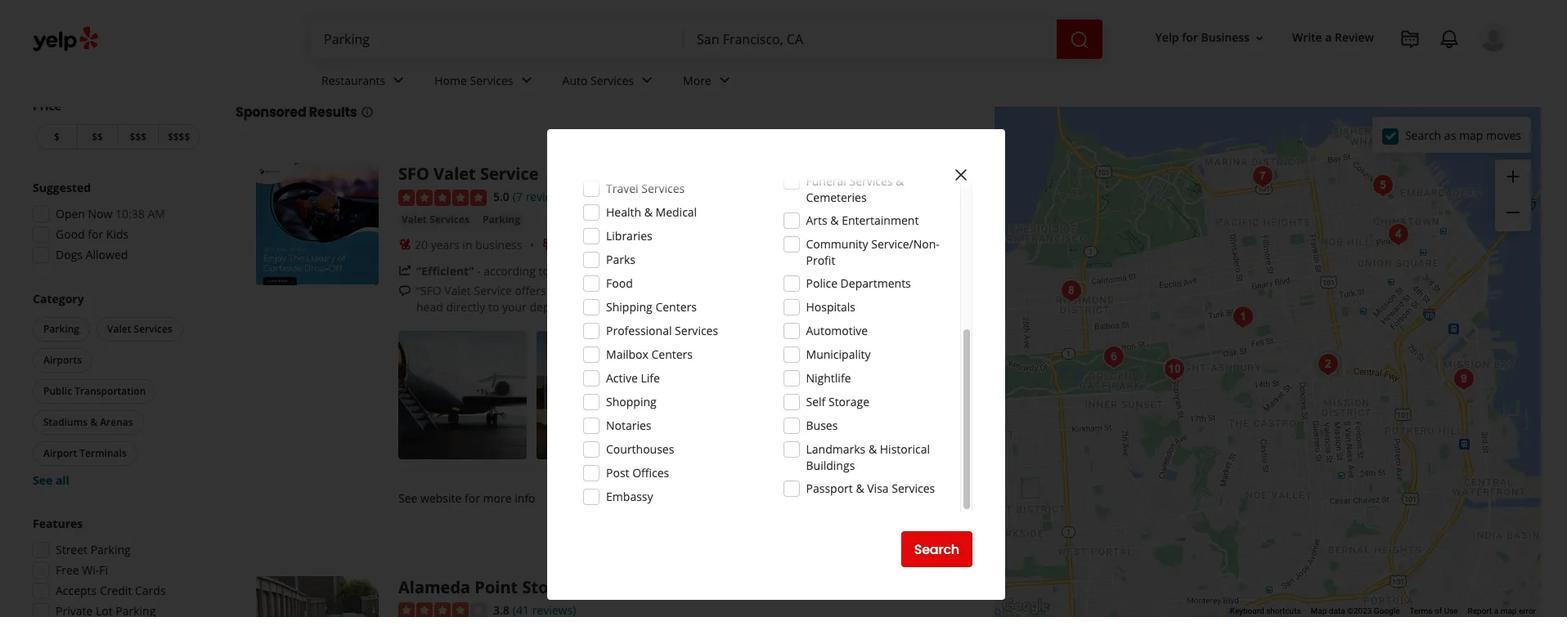 Task type: vqa. For each thing, say whether or not it's contained in the screenshot.
arts
yes



Task type: describe. For each thing, give the bounding box(es) containing it.
police departments
[[806, 276, 911, 291]]

view
[[840, 489, 871, 508]]

services inside funeral services & cemeteries
[[850, 173, 893, 189]]

(7 reviews) link
[[513, 187, 570, 205]]

results
[[309, 103, 357, 122]]

0 horizontal spatial in
[[463, 237, 473, 253]]

music concourse parking image
[[1098, 341, 1131, 374]]

1860
[[849, 163, 872, 177]]

terms of use
[[1410, 607, 1459, 616]]

keyboard shortcuts
[[1231, 607, 1302, 616]]

online,
[[872, 283, 908, 298]]

kids
[[106, 227, 129, 242]]

self
[[806, 394, 826, 410]]

$ button
[[36, 124, 77, 150]]

restaurants link
[[309, 59, 422, 106]]

parking right best
[[346, 58, 422, 85]]

valet up 5 star rating image
[[434, 163, 476, 185]]

use
[[1445, 607, 1459, 616]]

valet services link
[[399, 212, 473, 228]]

best
[[299, 58, 342, 85]]

will…"
[[828, 299, 859, 315]]

north beach parking garage image
[[1367, 169, 1400, 202]]

$$$ button
[[117, 124, 158, 150]]

1 vertical spatial storage
[[522, 577, 585, 599]]

nightlife
[[806, 371, 851, 386]]

storage inside "search" dialog
[[829, 394, 870, 410]]

1 horizontal spatial valet services button
[[399, 212, 473, 228]]

centers for shipping centers
[[656, 300, 697, 315]]

$$$
[[130, 130, 147, 144]]

24 chevron down v2 image for home services
[[517, 71, 536, 90]]

2 horizontal spatial sfo
[[683, 283, 705, 298]]

health & medical
[[606, 205, 697, 220]]

see all button
[[33, 473, 69, 489]]

search image
[[1070, 30, 1090, 50]]

police
[[806, 276, 838, 291]]

terminal.
[[585, 299, 633, 315]]

elif parking image
[[1313, 349, 1345, 381]]

16 trending v2 image
[[399, 265, 412, 278]]

1 horizontal spatial to
[[539, 263, 550, 279]]

funeral services & cemeteries
[[806, 173, 905, 205]]

lombard street garage image
[[1247, 160, 1280, 193]]

mailbox
[[606, 347, 649, 363]]

sfo valet service
[[399, 163, 539, 185]]

parking
[[627, 283, 667, 298]]

head
[[417, 299, 443, 315]]

professional
[[606, 323, 672, 339]]

24 chevron down v2 image for auto services
[[638, 71, 657, 90]]

buildings
[[806, 458, 855, 474]]

features
[[33, 516, 83, 532]]

cards
[[135, 583, 166, 599]]

profit
[[806, 253, 836, 268]]

parking up fi
[[91, 543, 131, 558]]

airport terminals
[[43, 447, 127, 461]]

offers
[[515, 283, 546, 298]]

price group
[[33, 98, 203, 153]]

stadiums
[[43, 416, 88, 430]]

fi
[[99, 563, 108, 579]]

20 years in business
[[415, 237, 522, 253]]

cemeteries
[[806, 190, 867, 205]]

notaries
[[606, 418, 652, 434]]

map for error
[[1501, 607, 1518, 616]]

16 speech v2 image
[[399, 285, 412, 298]]

terms of use link
[[1410, 607, 1459, 616]]

map for moves
[[1460, 127, 1484, 143]]

16 years in business v2 image
[[399, 239, 412, 252]]

in inside "sfo valet service offers curbside valet parking at sfo international airport. check-in online, then head directly to your departing terminal. an sfo valet service representative will…"
[[859, 283, 869, 298]]

accepts credit cards
[[56, 583, 166, 599]]

entertainment
[[842, 213, 919, 228]]

transportation
[[75, 385, 146, 399]]

camino
[[885, 163, 920, 177]]

good
[[56, 227, 85, 242]]

search for search
[[915, 541, 960, 559]]

representative
[[747, 299, 825, 315]]

arenas
[[100, 416, 133, 430]]

group containing features
[[28, 516, 203, 618]]

category
[[33, 291, 84, 307]]

©2023
[[1348, 607, 1373, 616]]

post offices
[[606, 466, 670, 481]]

24 chevron down v2 image for more
[[715, 71, 735, 90]]

reviews)
[[526, 189, 570, 205]]

shipping centers
[[606, 300, 697, 315]]

1 horizontal spatial valet services
[[402, 212, 470, 226]]

search as map moves
[[1406, 127, 1522, 143]]

free wi-fi
[[56, 563, 108, 579]]

arts & entertainment
[[806, 213, 919, 228]]

alameda
[[399, 577, 471, 599]]

sutter stockton garage image
[[1383, 218, 1416, 251]]

24 chevron down v2 image for restaurants
[[389, 71, 409, 90]]

active
[[606, 371, 638, 386]]

keyboard shortcuts button
[[1231, 606, 1302, 618]]

public
[[43, 385, 72, 399]]

near
[[426, 58, 473, 85]]

map
[[1311, 607, 1328, 616]]

self storage
[[806, 394, 870, 410]]

services inside group
[[134, 322, 172, 336]]

"sfo valet service offers curbside valet parking at sfo international airport. check-in online, then head directly to your departing terminal. an sfo valet service representative will…"
[[417, 283, 935, 315]]

passport
[[806, 481, 853, 497]]

airport
[[43, 447, 77, 461]]

alamo square parking image
[[1227, 301, 1260, 334]]

info
[[515, 491, 536, 506]]

(7
[[513, 189, 523, 205]]

geary mall garage image
[[1056, 275, 1088, 308]]

life
[[641, 371, 660, 386]]

"efficient" - according to 1 user
[[417, 263, 586, 279]]

suggested
[[33, 180, 91, 196]]

see website for more info
[[399, 491, 536, 506]]

airport terminals button
[[33, 442, 137, 466]]

0 vertical spatial parking button
[[480, 212, 524, 228]]

top 10 best parking near san francisco, california
[[236, 58, 720, 85]]

community
[[806, 236, 869, 252]]

automotive
[[806, 323, 868, 339]]

map data ©2023 google
[[1311, 607, 1401, 616]]

an
[[636, 299, 650, 315]]

parking inside parking link
[[483, 212, 520, 226]]

see for see website for more info
[[399, 491, 418, 506]]

(7 reviews)
[[513, 189, 570, 205]]

alameda point storage link
[[399, 577, 585, 599]]

parking down category
[[43, 322, 79, 336]]

shopping
[[606, 394, 657, 410]]

libraries
[[606, 228, 653, 244]]

$$
[[92, 130, 103, 144]]

see for see all
[[33, 473, 53, 489]]

elif parking image
[[1313, 349, 1345, 381]]

a for write
[[1326, 30, 1333, 45]]

search button
[[902, 532, 973, 568]]



Task type: locate. For each thing, give the bounding box(es) containing it.
0 vertical spatial 16 info v2 image
[[949, 68, 962, 81]]

group
[[1496, 160, 1532, 232], [28, 180, 203, 268], [29, 291, 203, 489], [28, 516, 203, 618]]

0 vertical spatial valet services
[[402, 212, 470, 226]]

0 horizontal spatial to
[[489, 299, 499, 315]]

to left the your
[[489, 299, 499, 315]]

valet services button up transportation
[[97, 318, 183, 342]]

1 vertical spatial valet services
[[107, 322, 172, 336]]

report a map error
[[1469, 607, 1537, 616]]

sort:
[[812, 66, 837, 82]]

check-
[[823, 283, 859, 298]]

service down the "efficient" - according to 1 user
[[474, 283, 512, 298]]

valet services down 5 star rating image
[[402, 212, 470, 226]]

2 24 chevron down v2 image from the left
[[715, 71, 735, 90]]

2 vertical spatial service
[[706, 299, 744, 315]]

1 24 chevron down v2 image from the left
[[389, 71, 409, 90]]

& inside landmarks & historical buildings
[[869, 442, 877, 457]]

user
[[562, 263, 586, 279]]

& left visa
[[856, 481, 865, 497]]

a for report
[[1495, 607, 1499, 616]]

credit
[[100, 583, 132, 599]]

24 chevron down v2 image inside home services link
[[517, 71, 536, 90]]

according
[[484, 263, 536, 279]]

"sfo
[[417, 283, 442, 298]]

service down international at top
[[706, 299, 744, 315]]

see for see portfolio
[[844, 387, 863, 403]]

open now 10:38 am
[[56, 206, 165, 222]]

1 horizontal spatial 24 chevron down v2 image
[[715, 71, 735, 90]]

0 vertical spatial sfo
[[399, 163, 430, 185]]

& for health & medical
[[645, 205, 653, 220]]

google image
[[999, 597, 1053, 618]]

offices
[[633, 466, 670, 481]]

1 horizontal spatial see
[[399, 491, 418, 506]]

projects image
[[1401, 29, 1421, 49]]

see down nightlife
[[844, 387, 863, 403]]

0 horizontal spatial valet services
[[107, 322, 172, 336]]

0 horizontal spatial search
[[915, 541, 960, 559]]

parking button down 5.0
[[480, 212, 524, 228]]

24 chevron down v2 image
[[517, 71, 536, 90], [715, 71, 735, 90]]

0 horizontal spatial a
[[1326, 30, 1333, 45]]

&
[[896, 173, 905, 189], [645, 205, 653, 220], [831, 213, 839, 228], [636, 237, 645, 253], [90, 416, 97, 430], [869, 442, 877, 457], [856, 481, 865, 497]]

0 vertical spatial to
[[539, 263, 550, 279]]

dogs
[[56, 247, 83, 263]]

0 horizontal spatial storage
[[522, 577, 585, 599]]

& inside button
[[90, 416, 97, 430]]

real
[[922, 163, 942, 177]]

group containing suggested
[[28, 180, 203, 268]]

24 chevron down v2 image right 'san'
[[517, 71, 536, 90]]

1 horizontal spatial map
[[1501, 607, 1518, 616]]

0 vertical spatial service
[[480, 163, 539, 185]]

1 vertical spatial in
[[859, 283, 869, 298]]

a right report
[[1495, 607, 1499, 616]]

to left 1
[[539, 263, 550, 279]]

close image
[[952, 165, 971, 185]]

a right 'write'
[[1326, 30, 1333, 45]]

sfo valet service link
[[399, 163, 539, 185]]

valet services up transportation
[[107, 322, 172, 336]]

3.8 star rating image
[[399, 603, 487, 618]]

& inside funeral services & cemeteries
[[896, 173, 905, 189]]

more
[[683, 72, 712, 88]]

16 family owned v2 image
[[542, 239, 556, 252]]

sfo up 5 star rating image
[[399, 163, 430, 185]]

1 vertical spatial a
[[1495, 607, 1499, 616]]

0 vertical spatial a
[[1326, 30, 1333, 45]]

centers down professional services
[[652, 347, 693, 363]]

a
[[1326, 30, 1333, 45], [1495, 607, 1499, 616]]

data
[[1330, 607, 1346, 616]]

24 chevron down v2 image right more
[[715, 71, 735, 90]]

accepts
[[56, 583, 97, 599]]

see left all
[[33, 473, 53, 489]]

report a map error link
[[1469, 607, 1537, 616]]

16 chevron down v2 image
[[1254, 32, 1267, 45]]

mailbox centers
[[606, 347, 693, 363]]

& for passport & visa services
[[856, 481, 865, 497]]

24 chevron down v2 image inside auto services link
[[638, 71, 657, 90]]

centers for mailbox centers
[[652, 347, 693, 363]]

notifications image
[[1440, 29, 1460, 49]]

at
[[670, 283, 680, 298]]

parking down 5.0
[[483, 212, 520, 226]]

map
[[1460, 127, 1484, 143], [1501, 607, 1518, 616]]

0 horizontal spatial parking button
[[33, 318, 90, 342]]

0 vertical spatial for
[[1183, 30, 1199, 45]]

sfo down at
[[653, 299, 674, 315]]

parking
[[346, 58, 422, 85], [483, 212, 520, 226], [43, 322, 79, 336], [91, 543, 131, 558]]

review
[[1336, 30, 1375, 45]]

for inside group
[[88, 227, 103, 242]]

a inside "link"
[[1326, 30, 1333, 45]]

search left as
[[1406, 127, 1442, 143]]

valet up 20
[[402, 212, 427, 226]]

0 horizontal spatial 24 chevron down v2 image
[[517, 71, 536, 90]]

0 horizontal spatial 16 info v2 image
[[360, 106, 374, 119]]

for left "more"
[[465, 491, 480, 506]]

family-owned & operated
[[559, 237, 697, 253]]

professional services
[[606, 323, 719, 339]]

landmarks
[[806, 442, 866, 457]]

valet down at
[[677, 299, 704, 315]]

1 vertical spatial valet services button
[[97, 318, 183, 342]]

centers down at
[[656, 300, 697, 315]]

0 horizontal spatial see
[[33, 473, 53, 489]]

airports button
[[33, 349, 92, 373]]

1 horizontal spatial 24 chevron down v2 image
[[638, 71, 657, 90]]

& right el
[[896, 173, 905, 189]]

public transportation button
[[33, 380, 157, 404]]

1 horizontal spatial parking button
[[480, 212, 524, 228]]

to inside "sfo valet service offers curbside valet parking at sfo international airport. check-in online, then head directly to your departing terminal. an sfo valet service representative will…"
[[489, 299, 499, 315]]

service for "sfo valet service offers curbside valet parking at sfo international airport. check-in online, then head directly to your departing terminal. an sfo valet service representative will…"
[[474, 283, 512, 298]]

sponsored results
[[236, 103, 357, 122]]

map right as
[[1460, 127, 1484, 143]]

storage right point
[[522, 577, 585, 599]]

business categories element
[[309, 59, 1509, 106]]

dogs allowed
[[56, 247, 128, 263]]

arts
[[806, 213, 828, 228]]

1
[[553, 263, 559, 279]]

1 vertical spatial see
[[33, 473, 53, 489]]

sfo valet service image
[[256, 163, 379, 286]]

0 horizontal spatial for
[[88, 227, 103, 242]]

travel services
[[606, 181, 685, 196]]

1 vertical spatial 16 info v2 image
[[360, 106, 374, 119]]

auto
[[563, 72, 588, 88]]

search for search as map moves
[[1406, 127, 1442, 143]]

0 vertical spatial search
[[1406, 127, 1442, 143]]

terminals
[[80, 447, 127, 461]]

embassy
[[606, 489, 654, 505]]

valet services button down 5 star rating image
[[399, 212, 473, 228]]

curbside
[[549, 283, 595, 298]]

0 vertical spatial in
[[463, 237, 473, 253]]

& down travel services
[[645, 205, 653, 220]]

valet up directly on the left of the page
[[445, 283, 471, 298]]

None search field
[[311, 20, 1106, 59]]

user actions element
[[1143, 20, 1532, 121]]

parking button inside group
[[33, 318, 90, 342]]

0 vertical spatial storage
[[829, 394, 870, 410]]

street parking
[[56, 543, 131, 558]]

valet services button
[[399, 212, 473, 228], [97, 318, 183, 342]]

search inside "button"
[[915, 541, 960, 559]]

courthouses
[[606, 442, 675, 457]]

1 horizontal spatial 16 info v2 image
[[949, 68, 962, 81]]

community service/non- profit
[[806, 236, 940, 268]]

0 vertical spatial valet services button
[[399, 212, 473, 228]]

1 horizontal spatial a
[[1495, 607, 1499, 616]]

parking button
[[480, 212, 524, 228], [33, 318, 90, 342]]

business
[[1202, 30, 1250, 45]]

1 horizontal spatial sfo
[[653, 299, 674, 315]]

1 24 chevron down v2 image from the left
[[517, 71, 536, 90]]

write a review
[[1293, 30, 1375, 45]]

2 24 chevron down v2 image from the left
[[638, 71, 657, 90]]

valet services inside group
[[107, 322, 172, 336]]

$$$$ button
[[158, 124, 200, 150]]

map region
[[860, 51, 1568, 618]]

parking at the exchange image
[[1448, 363, 1481, 396]]

in left online,
[[859, 283, 869, 298]]

valet up transportation
[[107, 322, 131, 336]]

auto services link
[[550, 59, 670, 106]]

2 vertical spatial for
[[465, 491, 480, 506]]

service
[[480, 163, 539, 185], [474, 283, 512, 298], [706, 299, 744, 315]]

valet
[[434, 163, 476, 185], [402, 212, 427, 226], [445, 283, 471, 298], [677, 299, 704, 315], [107, 322, 131, 336]]

as
[[1445, 127, 1457, 143]]

post
[[606, 466, 630, 481]]

for right yelp
[[1183, 30, 1199, 45]]

kezar parking lot image
[[1159, 354, 1191, 386]]

for for kids
[[88, 227, 103, 242]]

search dialog
[[0, 0, 1568, 618]]

portfolio
[[866, 387, 912, 403]]

airport.
[[779, 283, 820, 298]]

1 vertical spatial search
[[915, 541, 960, 559]]

in right years
[[463, 237, 473, 253]]

24 chevron down v2 image right restaurants
[[389, 71, 409, 90]]

owned
[[597, 237, 633, 253]]

for
[[1183, 30, 1199, 45], [88, 227, 103, 242], [465, 491, 480, 506]]

& for landmarks & historical buildings
[[869, 442, 877, 457]]

1 vertical spatial for
[[88, 227, 103, 242]]

funeral
[[806, 173, 847, 189]]

0 vertical spatial see
[[844, 387, 863, 403]]

buses
[[806, 418, 838, 434]]

2 vertical spatial see
[[399, 491, 418, 506]]

1 vertical spatial sfo
[[683, 283, 705, 298]]

0 horizontal spatial map
[[1460, 127, 1484, 143]]

centers
[[656, 300, 697, 315], [652, 347, 693, 363]]

allowed
[[86, 247, 128, 263]]

years
[[431, 237, 460, 253]]

see inside group
[[33, 473, 53, 489]]

shortcuts
[[1267, 607, 1302, 616]]

stadiums & arenas button
[[33, 411, 144, 435]]

1 horizontal spatial for
[[465, 491, 480, 506]]

for inside button
[[1183, 30, 1199, 45]]

& right arts
[[831, 213, 839, 228]]

24 chevron down v2 image inside restaurants link
[[389, 71, 409, 90]]

storage down nightlife
[[829, 394, 870, 410]]

group containing category
[[29, 291, 203, 489]]

0 horizontal spatial 24 chevron down v2 image
[[389, 71, 409, 90]]

map left error
[[1501, 607, 1518, 616]]

24 chevron down v2 image inside more link
[[715, 71, 735, 90]]

see portfolio
[[844, 387, 912, 403]]

for for business
[[1183, 30, 1199, 45]]

1 horizontal spatial search
[[1406, 127, 1442, 143]]

home services link
[[422, 59, 550, 106]]

home
[[435, 72, 467, 88]]

2 vertical spatial sfo
[[653, 299, 674, 315]]

service for sfo valet service
[[480, 163, 539, 185]]

2 horizontal spatial see
[[844, 387, 863, 403]]

food
[[606, 276, 633, 291]]

1 vertical spatial to
[[489, 299, 499, 315]]

& for stadiums & arenas
[[90, 416, 97, 430]]

16 info v2 image
[[949, 68, 962, 81], [360, 106, 374, 119]]

directly
[[446, 299, 486, 315]]

google
[[1375, 607, 1401, 616]]

0 horizontal spatial sfo
[[399, 163, 430, 185]]

24 chevron down v2 image
[[389, 71, 409, 90], [638, 71, 657, 90]]

1 vertical spatial centers
[[652, 347, 693, 363]]

parking button up airports at the bottom left of page
[[33, 318, 90, 342]]

5 star rating image
[[399, 190, 487, 206]]

2 horizontal spatial for
[[1183, 30, 1199, 45]]

1 vertical spatial service
[[474, 283, 512, 298]]

& right parks
[[636, 237, 645, 253]]

service up 5.0 link
[[480, 163, 539, 185]]

1 vertical spatial parking button
[[33, 318, 90, 342]]

sfo right at
[[683, 283, 705, 298]]

& left historical
[[869, 442, 877, 457]]

operated
[[648, 237, 697, 253]]

0 vertical spatial centers
[[656, 300, 697, 315]]

1 horizontal spatial in
[[859, 283, 869, 298]]

visa
[[868, 481, 889, 497]]

1860 el camino real
[[849, 163, 942, 177]]

see inside 'link'
[[844, 387, 863, 403]]

family-
[[559, 237, 597, 253]]

valet inside group
[[107, 322, 131, 336]]

departments
[[841, 276, 911, 291]]

0 horizontal spatial valet services button
[[97, 318, 183, 342]]

& left arenas on the left bottom
[[90, 416, 97, 430]]

search down website
[[915, 541, 960, 559]]

& for arts & entertainment
[[831, 213, 839, 228]]

see all
[[33, 473, 69, 489]]

auto services
[[563, 72, 634, 88]]

5.0
[[493, 189, 510, 205]]

1 horizontal spatial storage
[[829, 394, 870, 410]]

more
[[483, 491, 512, 506]]

0 vertical spatial map
[[1460, 127, 1484, 143]]

24 chevron down v2 image right auto services
[[638, 71, 657, 90]]

for up 'dogs allowed'
[[88, 227, 103, 242]]

write
[[1293, 30, 1323, 45]]

zoom out image
[[1504, 203, 1524, 223]]

see left website
[[399, 491, 418, 506]]

zoom in image
[[1504, 167, 1524, 186]]

1 vertical spatial map
[[1501, 607, 1518, 616]]



